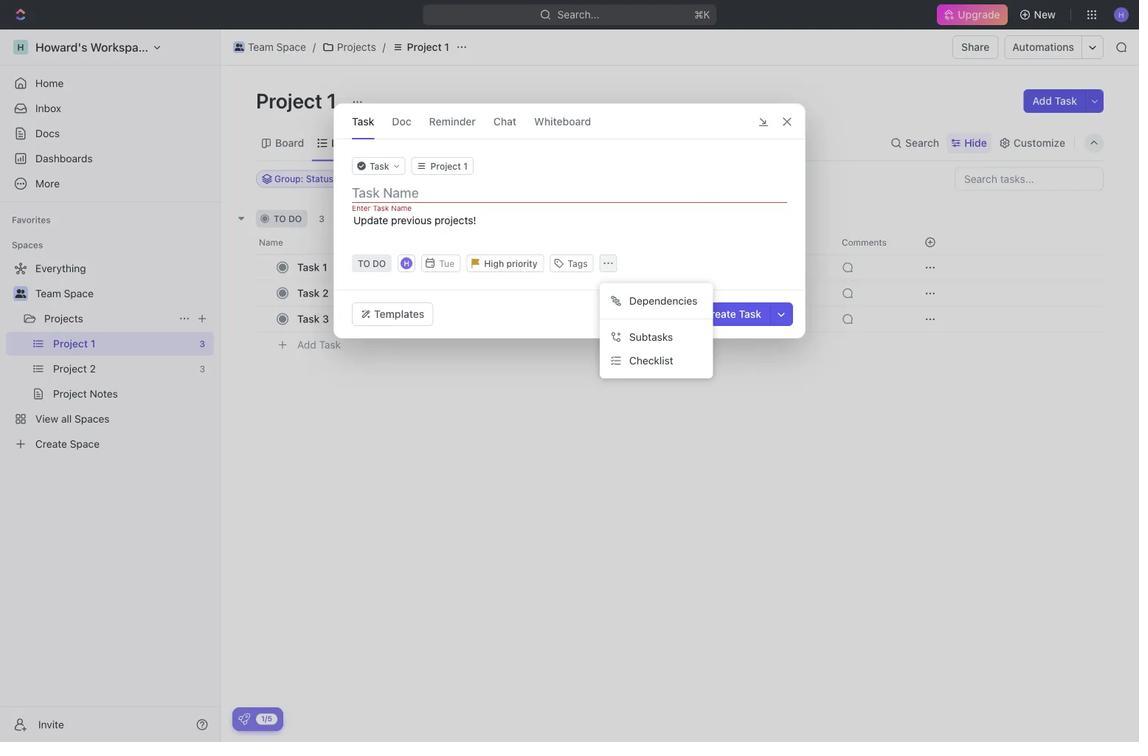 Task type: describe. For each thing, give the bounding box(es) containing it.
2 / from the left
[[383, 41, 386, 53]]

list
[[331, 137, 349, 149]]

customize
[[1014, 137, 1065, 149]]

task down task 3
[[319, 339, 341, 351]]

task left doc
[[352, 115, 374, 127]]

home link
[[6, 72, 214, 95]]

hide button
[[947, 133, 992, 153]]

Search tasks... text field
[[955, 168, 1103, 190]]

subtasks
[[629, 331, 673, 343]]

task inside "button"
[[739, 308, 761, 320]]

do
[[288, 214, 302, 224]]

1 horizontal spatial projects link
[[319, 38, 380, 56]]

whiteboard button
[[534, 104, 591, 139]]

create task button
[[695, 303, 770, 326]]

1 vertical spatial add
[[365, 214, 382, 224]]

spaces
[[12, 240, 43, 250]]

task up ‎task 1 link
[[385, 214, 404, 224]]

dependencies
[[629, 295, 698, 307]]

projects inside tree
[[44, 312, 83, 325]]

add task for topmost add task button
[[1033, 95, 1077, 107]]

share button
[[953, 35, 999, 59]]

1/5
[[261, 715, 272, 723]]

add task for bottommost add task button
[[297, 339, 341, 351]]

gantt
[[448, 137, 475, 149]]

chat
[[493, 115, 517, 127]]

doc
[[392, 115, 411, 127]]

subtasks button
[[606, 325, 707, 349]]

1 vertical spatial add task
[[365, 214, 404, 224]]

‎task 2
[[297, 287, 329, 299]]

0 horizontal spatial project
[[256, 88, 322, 113]]

favorites button
[[6, 211, 57, 229]]

projects!
[[435, 214, 476, 227]]

1 vertical spatial add task button
[[347, 210, 410, 228]]

task button
[[352, 104, 374, 139]]

dependencies button
[[606, 289, 707, 313]]

project 1 link
[[389, 38, 453, 56]]

task down ‎task 2 at the top left of the page
[[297, 313, 320, 325]]

list link
[[328, 133, 349, 153]]

chat button
[[493, 104, 517, 139]]

checklist
[[629, 354, 673, 367]]

‎task for ‎task 2
[[297, 287, 320, 299]]

1 / from the left
[[313, 41, 316, 53]]

user group image
[[234, 44, 244, 51]]

team space link inside tree
[[35, 282, 211, 305]]

⌘k
[[694, 8, 710, 21]]

0 vertical spatial project 1
[[407, 41, 449, 53]]

previous
[[391, 214, 432, 227]]

dashboards link
[[6, 147, 214, 170]]

user group image
[[15, 289, 26, 298]]

table link
[[499, 133, 528, 153]]

onboarding checklist button image
[[238, 713, 250, 725]]

board link
[[272, 133, 304, 153]]

‎task 1 link
[[294, 257, 511, 278]]

update
[[353, 214, 388, 227]]

1 vertical spatial 1
[[327, 88, 337, 113]]

‎task 2 link
[[294, 283, 511, 304]]

hide
[[965, 137, 987, 149]]

space inside tree
[[64, 287, 94, 300]]

to
[[274, 214, 286, 224]]

search button
[[886, 133, 944, 153]]



Task type: vqa. For each thing, say whether or not it's contained in the screenshot.
the bottom Client
no



Task type: locate. For each thing, give the bounding box(es) containing it.
1 vertical spatial projects
[[44, 312, 83, 325]]

0 vertical spatial team
[[248, 41, 274, 53]]

0 vertical spatial 1
[[444, 41, 449, 53]]

dialog
[[333, 103, 806, 339]]

2 horizontal spatial add task
[[1033, 95, 1077, 107]]

Task Name text field
[[352, 184, 790, 201]]

new
[[1034, 8, 1056, 21]]

favorites
[[12, 215, 51, 225]]

1 horizontal spatial projects
[[337, 41, 376, 53]]

2 vertical spatial add task
[[297, 339, 341, 351]]

share
[[961, 41, 990, 53]]

0 vertical spatial space
[[276, 41, 306, 53]]

docs
[[35, 127, 60, 139]]

1 horizontal spatial add task
[[365, 214, 404, 224]]

‎task 1
[[297, 261, 327, 273]]

add task button up "customize"
[[1024, 89, 1086, 113]]

project
[[407, 41, 442, 53], [256, 88, 322, 113]]

docs link
[[6, 122, 214, 145]]

add task
[[1033, 95, 1077, 107], [365, 214, 404, 224], [297, 339, 341, 351]]

0 vertical spatial project
[[407, 41, 442, 53]]

2 horizontal spatial add
[[1033, 95, 1052, 107]]

team space
[[248, 41, 306, 53], [35, 287, 94, 300]]

2 ‎task from the top
[[297, 287, 320, 299]]

1 horizontal spatial team space link
[[229, 38, 310, 56]]

0 horizontal spatial space
[[64, 287, 94, 300]]

0 vertical spatial add task
[[1033, 95, 1077, 107]]

space right user group image
[[276, 41, 306, 53]]

inbox link
[[6, 97, 214, 120]]

3 right do
[[319, 214, 325, 224]]

0 horizontal spatial projects link
[[44, 307, 173, 331]]

space
[[276, 41, 306, 53], [64, 287, 94, 300]]

0 horizontal spatial /
[[313, 41, 316, 53]]

dashboards
[[35, 152, 93, 165]]

2 vertical spatial add task button
[[291, 336, 347, 354]]

1 horizontal spatial /
[[383, 41, 386, 53]]

1 horizontal spatial team space
[[248, 41, 306, 53]]

team inside the sidebar navigation
[[35, 287, 61, 300]]

reminder
[[429, 115, 476, 127]]

1 ‎task from the top
[[297, 261, 320, 273]]

add task button down task 3
[[291, 336, 347, 354]]

team space right user group image
[[248, 41, 306, 53]]

3 down 2
[[322, 313, 329, 325]]

team
[[248, 41, 274, 53], [35, 287, 61, 300]]

projects link inside the sidebar navigation
[[44, 307, 173, 331]]

add up "customize"
[[1033, 95, 1052, 107]]

‎task up ‎task 2 at the top left of the page
[[297, 261, 320, 273]]

0 horizontal spatial projects
[[44, 312, 83, 325]]

1 horizontal spatial add
[[365, 214, 382, 224]]

automations button
[[1005, 36, 1082, 58]]

0 vertical spatial 3
[[319, 214, 325, 224]]

2
[[322, 287, 329, 299]]

team right user group icon
[[35, 287, 61, 300]]

0 vertical spatial add task button
[[1024, 89, 1086, 113]]

tree containing team space
[[6, 257, 214, 456]]

board
[[275, 137, 304, 149]]

create task
[[704, 308, 761, 320]]

add task up "customize"
[[1033, 95, 1077, 107]]

2 vertical spatial 1
[[322, 261, 327, 273]]

add left previous
[[365, 214, 382, 224]]

0 vertical spatial team space
[[248, 41, 306, 53]]

1 horizontal spatial team
[[248, 41, 274, 53]]

team space link
[[229, 38, 310, 56], [35, 282, 211, 305]]

task up "customize"
[[1055, 95, 1077, 107]]

search
[[905, 137, 939, 149]]

table
[[502, 137, 528, 149]]

add
[[1033, 95, 1052, 107], [365, 214, 382, 224], [297, 339, 316, 351]]

gantt link
[[445, 133, 475, 153]]

0 horizontal spatial team
[[35, 287, 61, 300]]

team right user group image
[[248, 41, 274, 53]]

tree inside the sidebar navigation
[[6, 257, 214, 456]]

add task up ‎task 1 link
[[365, 214, 404, 224]]

space right user group icon
[[64, 287, 94, 300]]

0 vertical spatial team space link
[[229, 38, 310, 56]]

add down task 3
[[297, 339, 316, 351]]

1 vertical spatial ‎task
[[297, 287, 320, 299]]

sidebar navigation
[[0, 30, 221, 742]]

update previous projects!
[[353, 214, 476, 227]]

1 horizontal spatial project 1
[[407, 41, 449, 53]]

onboarding checklist button element
[[238, 713, 250, 725]]

1 vertical spatial team space
[[35, 287, 94, 300]]

0 vertical spatial projects link
[[319, 38, 380, 56]]

projects link
[[319, 38, 380, 56], [44, 307, 173, 331]]

calendar
[[376, 137, 420, 149]]

‎task inside "link"
[[297, 287, 320, 299]]

/
[[313, 41, 316, 53], [383, 41, 386, 53]]

checklist button
[[606, 349, 707, 373]]

task
[[1055, 95, 1077, 107], [352, 115, 374, 127], [385, 214, 404, 224], [739, 308, 761, 320], [297, 313, 320, 325], [319, 339, 341, 351]]

1 vertical spatial 3
[[322, 313, 329, 325]]

1 horizontal spatial space
[[276, 41, 306, 53]]

automations
[[1013, 41, 1074, 53]]

1 vertical spatial team
[[35, 287, 61, 300]]

dialog containing task
[[333, 103, 806, 339]]

add task down task 3
[[297, 339, 341, 351]]

1 vertical spatial space
[[64, 287, 94, 300]]

task 3 link
[[294, 308, 511, 330]]

0 horizontal spatial project 1
[[256, 88, 341, 113]]

0 horizontal spatial add task
[[297, 339, 341, 351]]

1
[[444, 41, 449, 53], [327, 88, 337, 113], [322, 261, 327, 273]]

team space right user group icon
[[35, 287, 94, 300]]

whiteboard
[[534, 115, 591, 127]]

team space inside the sidebar navigation
[[35, 287, 94, 300]]

upgrade link
[[937, 4, 1008, 25]]

calendar link
[[373, 133, 420, 153]]

task right create on the top right of the page
[[739, 308, 761, 320]]

to do
[[274, 214, 302, 224]]

invite
[[38, 719, 64, 731]]

reminder button
[[429, 104, 476, 139]]

projects
[[337, 41, 376, 53], [44, 312, 83, 325]]

‎task for ‎task 1
[[297, 261, 320, 273]]

1 vertical spatial project
[[256, 88, 322, 113]]

upgrade
[[958, 8, 1000, 21]]

create
[[704, 308, 736, 320]]

inbox
[[35, 102, 61, 114]]

1 horizontal spatial project
[[407, 41, 442, 53]]

‎task
[[297, 261, 320, 273], [297, 287, 320, 299]]

‎task left 2
[[297, 287, 320, 299]]

project 1
[[407, 41, 449, 53], [256, 88, 341, 113]]

add task button
[[1024, 89, 1086, 113], [347, 210, 410, 228], [291, 336, 347, 354]]

1 vertical spatial team space link
[[35, 282, 211, 305]]

0 vertical spatial projects
[[337, 41, 376, 53]]

new button
[[1013, 3, 1065, 27]]

home
[[35, 77, 64, 89]]

add for topmost add task button
[[1033, 95, 1052, 107]]

tree
[[6, 257, 214, 456]]

2 vertical spatial add
[[297, 339, 316, 351]]

1 vertical spatial project 1
[[256, 88, 341, 113]]

1 vertical spatial projects link
[[44, 307, 173, 331]]

0 horizontal spatial team space link
[[35, 282, 211, 305]]

task 3
[[297, 313, 329, 325]]

doc button
[[392, 104, 411, 139]]

customize button
[[994, 133, 1070, 153]]

add for bottommost add task button
[[297, 339, 316, 351]]

0 horizontal spatial team space
[[35, 287, 94, 300]]

0 horizontal spatial add
[[297, 339, 316, 351]]

0 vertical spatial add
[[1033, 95, 1052, 107]]

3
[[319, 214, 325, 224], [322, 313, 329, 325]]

search...
[[557, 8, 599, 21]]

0 vertical spatial ‎task
[[297, 261, 320, 273]]

add task button up ‎task 1 link
[[347, 210, 410, 228]]



